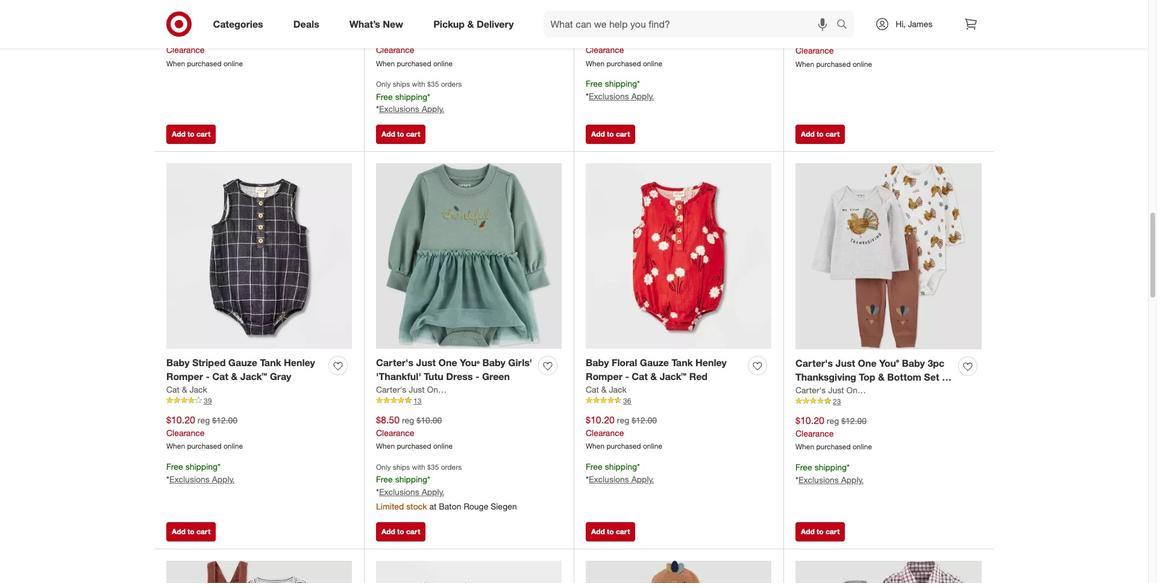 Task type: vqa. For each thing, say whether or not it's contained in the screenshot.
right THE OUT
no



Task type: describe. For each thing, give the bounding box(es) containing it.
shipping inside only ships with $35 orders free shipping * * exclusions apply. limited stock at  baton rouge siegen
[[395, 475, 427, 485]]

$11.90 reg $14.00 clearance when purchased online
[[586, 31, 662, 68]]

one for "carter's just one you® baby girls' 'thankful' tutu dress - green" link
[[438, 357, 457, 369]]

new
[[383, 18, 403, 30]]

romper for floral
[[586, 371, 623, 383]]

floral
[[612, 357, 637, 369]]

jack for baby floral gauze tank henley romper - cat & jack™ red
[[609, 384, 627, 395]]

36 link
[[586, 396, 772, 406]]

13 link
[[376, 396, 562, 406]]

cat & jack up the 17
[[586, 1, 627, 11]]

cat for cat & jack link on top of the 17
[[586, 1, 599, 11]]

just for the carter's just one you link over the 25
[[828, 2, 844, 12]]

baby floral gauze tank henley romper - cat & jack™ red
[[586, 357, 727, 383]]

apply. inside only ships with $35 orders free shipping * * exclusions apply. limited stock at  baton rouge siegen
[[422, 487, 444, 497]]

deals
[[293, 18, 319, 30]]

limited
[[376, 502, 404, 512]]

cat inside baby floral gauze tank henley romper - cat & jack™ red
[[632, 371, 648, 383]]

$8.50 reg $10.00 clearance when purchased online for the carter's just one you link over categories on the left of page
[[166, 31, 243, 68]]

1 horizontal spatial $8.50 reg $10.00 clearance when purchased online
[[376, 414, 453, 451]]

only for $8.50
[[376, 463, 391, 472]]

reg for cat & jack link for baby striped gauze tank henley romper - cat & jack™ gray
[[198, 415, 210, 425]]

categories
[[213, 18, 263, 30]]

one for the carter's just one you link over categories on the left of page
[[217, 1, 233, 11]]

search
[[831, 19, 860, 31]]

carter's just one you®️ baby 3pc thanksgiving top & bottom set - brown link
[[796, 357, 954, 397]]

orders for $8.50
[[441, 463, 462, 472]]

baby inside baby floral gauze tank henley romper - cat & jack™ red
[[586, 357, 609, 369]]

only for clearance
[[376, 80, 391, 89]]

henley for gray
[[284, 357, 315, 369]]

39 link
[[166, 396, 352, 406]]

top
[[859, 371, 875, 383]]

online down 39 link on the left bottom
[[224, 442, 243, 451]]

carter's just one you up 13
[[376, 384, 459, 395]]

girls'
[[508, 357, 532, 369]]

baby inside the baby striped gauze tank henley romper - cat & jack™ gray
[[166, 357, 190, 369]]

carter's just one you up the 23
[[796, 385, 879, 395]]

ships for $8.50
[[393, 463, 410, 472]]

bottom
[[887, 371, 922, 383]]

25 link
[[796, 13, 982, 24]]

online down "search" button
[[853, 59, 872, 68]]

& inside baby floral gauze tank henley romper - cat & jack™ red
[[651, 371, 657, 383]]

jack™ for red
[[660, 371, 687, 383]]

free inside only ships with $35 orders free shipping * * exclusions apply.
[[376, 91, 393, 102]]

only ships with $35 orders free shipping * * exclusions apply.
[[376, 80, 462, 114]]

carter's just one you® baby girls' 'thankful' tutu dress - green
[[376, 357, 532, 383]]

tutu
[[424, 371, 443, 383]]

$12.00 for just
[[842, 416, 867, 426]]

gauze for floral
[[640, 357, 669, 369]]

one for carter's just one you®️ baby 3pc thanksgiving top & bottom set - brown link
[[858, 357, 877, 369]]

'thankful'
[[376, 371, 421, 383]]

& inside carter's just one you®️ baby 3pc thanksgiving top & bottom set - brown
[[878, 371, 885, 383]]

23
[[833, 397, 841, 406]]

free for cat & jack link for baby striped gauze tank henley romper - cat & jack™ gray
[[166, 462, 183, 472]]

pickup & delivery
[[433, 18, 514, 30]]

free shipping * * exclusions apply. for baby striped gauze tank henley romper - cat & jack™ gray
[[166, 462, 235, 485]]

carter's just one you link up 13
[[376, 384, 459, 396]]

23 link
[[796, 396, 982, 407]]

henley for red
[[696, 357, 727, 369]]

purchased for cat & jack link corresponding to baby floral gauze tank henley romper - cat & jack™ red
[[607, 442, 641, 451]]

17
[[623, 13, 631, 22]]

carter's just one you®️ baby 3pc thanksgiving top & bottom set - brown
[[796, 357, 946, 397]]

$35 for $8.50
[[427, 463, 439, 472]]

free shipping * * exclusions apply. for baby floral gauze tank henley romper - cat & jack™ red
[[586, 462, 654, 485]]

purchased for the carter's just one you link on top of 13
[[397, 442, 431, 451]]

baby inside carter's just one you® baby girls' 'thankful' tutu dress - green
[[482, 357, 506, 369]]

james
[[908, 19, 933, 29]]

$10.20 reg $12.00 clearance when purchased online for baby floral gauze tank henley romper - cat & jack™ red
[[586, 414, 662, 451]]

clearance inside $11.90 reg $14.00 clearance when purchased online
[[586, 44, 624, 55]]

you up categories on the left of page
[[235, 1, 249, 11]]

online down 36 'link'
[[643, 442, 662, 451]]

& right pickup
[[467, 18, 474, 30]]

2 horizontal spatial $10.00
[[836, 32, 861, 43]]

$10.20 reg $12.00 clearance when purchased online for carter's just one you®️ baby 3pc thanksgiving top & bottom set - brown
[[796, 414, 872, 452]]

baby inside carter's just one you®️ baby 3pc thanksgiving top & bottom set - brown
[[902, 357, 925, 369]]

purchased for cat & jack link for baby striped gauze tank henley romper - cat & jack™ gray
[[187, 442, 222, 451]]

carter's just one you link up the 25
[[796, 1, 879, 13]]

exclusions apply. button for the 17 "link"
[[589, 91, 654, 103]]

25
[[833, 14, 841, 23]]

dress
[[446, 371, 473, 383]]

free for the carter's just one you link over the 23
[[796, 463, 812, 473]]

& down baby floral gauze tank henley romper - cat & jack™ red at the bottom of the page
[[601, 384, 607, 395]]

siegen
[[491, 502, 517, 512]]

thanksgiving
[[796, 371, 856, 383]]

purchased inside "clearance when purchased online"
[[397, 59, 431, 68]]

delivery
[[477, 18, 514, 30]]

purchased for the carter's just one you link over the 23
[[816, 443, 851, 452]]

cat inside the baby striped gauze tank henley romper - cat & jack™ gray
[[212, 371, 228, 383]]

baby floral gauze tank henley romper - cat & jack™ red link
[[586, 356, 743, 384]]

green
[[482, 371, 510, 383]]

what's new link
[[339, 11, 418, 37]]

online inside $11.90 reg $14.00 clearance when purchased online
[[643, 59, 662, 68]]

carter's inside carter's just one you® baby girls' 'thankful' tutu dress - green
[[376, 357, 414, 369]]

set
[[924, 371, 939, 383]]

jack up the 17
[[609, 1, 627, 11]]

pickup & delivery link
[[423, 11, 529, 37]]

jack for baby striped gauze tank henley romper - cat & jack™ gray
[[190, 384, 207, 395]]

& up $11.90
[[601, 1, 607, 11]]

rouge
[[464, 502, 488, 512]]

$14.00
[[632, 32, 657, 42]]

just for the carter's just one you link on top of 13
[[409, 384, 425, 395]]

& inside the baby striped gauze tank henley romper - cat & jack™ gray
[[231, 371, 238, 383]]

$12.00 for striped
[[212, 415, 238, 425]]

carter's just one you up the 25
[[796, 2, 879, 12]]



Task type: locate. For each thing, give the bounding box(es) containing it.
3pc
[[928, 357, 945, 369]]

when inside "clearance when purchased online"
[[376, 59, 395, 68]]

free shipping * * exclusions apply. for carter's just one you®️ baby 3pc thanksgiving top & bottom set - brown
[[796, 463, 864, 485]]

0 horizontal spatial romper
[[166, 371, 203, 383]]

one
[[217, 1, 233, 11], [847, 2, 862, 12], [438, 357, 457, 369], [858, 357, 877, 369], [427, 384, 443, 395], [847, 385, 862, 395]]

2 horizontal spatial $8.50 reg $10.00 clearance when purchased online
[[796, 31, 872, 68]]

shipping
[[605, 79, 637, 89], [395, 91, 427, 102], [185, 462, 218, 472], [605, 462, 637, 472], [815, 463, 847, 473], [395, 475, 427, 485]]

add to cart button
[[166, 125, 216, 144], [376, 125, 426, 144], [586, 125, 636, 144], [796, 125, 845, 144], [166, 522, 216, 542], [376, 522, 426, 542], [586, 522, 636, 542], [796, 522, 845, 542]]

just up the 25
[[828, 2, 844, 12]]

gauze inside the baby striped gauze tank henley romper - cat & jack™ gray
[[228, 357, 257, 369]]

0 horizontal spatial henley
[[284, 357, 315, 369]]

carter's
[[166, 1, 197, 11], [796, 2, 826, 12], [376, 357, 414, 369], [796, 357, 833, 369], [376, 384, 406, 395], [796, 385, 826, 395]]

$8.50
[[166, 31, 190, 43], [796, 31, 819, 43], [376, 414, 400, 426]]

striped
[[192, 357, 226, 369]]

0 horizontal spatial $10.00
[[207, 32, 232, 42]]

carter's just one you link
[[166, 0, 249, 12], [796, 1, 879, 13], [376, 384, 459, 396], [796, 384, 879, 396]]

purchased up only ships with $35 orders free shipping * * exclusions apply.
[[397, 59, 431, 68]]

- down floral
[[625, 371, 629, 383]]

free inside only ships with $35 orders free shipping * * exclusions apply. limited stock at  baton rouge siegen
[[376, 475, 393, 485]]

online up only ships with $35 orders free shipping * * exclusions apply. limited stock at  baton rouge siegen
[[433, 442, 453, 451]]

0 horizontal spatial tank
[[260, 357, 281, 369]]

carter's just one you®️ baby boys' plaid top & bottom set - cream image
[[796, 561, 982, 583], [796, 561, 982, 583]]

0 horizontal spatial $8.50
[[166, 31, 190, 43]]

you®
[[460, 357, 480, 369]]

henley inside the baby striped gauze tank henley romper - cat & jack™ gray
[[284, 357, 315, 369]]

2 romper from the left
[[586, 371, 623, 383]]

39
[[204, 396, 212, 405]]

2 horizontal spatial $10.20 reg $12.00 clearance when purchased online
[[796, 414, 872, 452]]

exclusions apply. button for cat & jack link corresponding to baby floral gauze tank henley romper - cat & jack™ red
[[589, 474, 654, 486]]

purchased down 36
[[607, 442, 641, 451]]

at
[[429, 502, 437, 512]]

exclusions apply. button
[[589, 91, 654, 103], [379, 103, 444, 115], [169, 474, 235, 486], [589, 474, 654, 486], [799, 474, 864, 487], [379, 487, 444, 499]]

2 ships from the top
[[393, 463, 410, 472]]

2 only from the top
[[376, 463, 391, 472]]

tank
[[260, 357, 281, 369], [672, 357, 693, 369]]

romper for striped
[[166, 371, 203, 383]]

exclusions
[[589, 91, 629, 101], [379, 104, 419, 114], [169, 474, 210, 485], [589, 474, 629, 485], [799, 475, 839, 485], [379, 487, 419, 497]]

$10.00 down categories on the left of page
[[207, 32, 232, 42]]

purchased for 25 link
[[816, 59, 851, 68]]

brown
[[796, 385, 825, 397]]

baton
[[439, 502, 461, 512]]

henley inside baby floral gauze tank henley romper - cat & jack™ red
[[696, 357, 727, 369]]

online down pickup
[[433, 59, 453, 68]]

$10.00 down 13
[[417, 415, 442, 425]]

with inside only ships with $35 orders free shipping * * exclusions apply.
[[412, 80, 425, 89]]

1 vertical spatial $35
[[427, 463, 439, 472]]

just up thanksgiving
[[836, 357, 855, 369]]

cat & jack link up the 17
[[586, 0, 627, 12]]

ships for clearance
[[393, 80, 410, 89]]

henley up red
[[696, 357, 727, 369]]

$8.50 for the carter's just one you link over categories on the left of page
[[166, 31, 190, 43]]

just up categories on the left of page
[[199, 1, 215, 11]]

jack™ up 39 link on the left bottom
[[240, 371, 267, 383]]

cart
[[196, 129, 211, 139], [406, 129, 420, 139], [616, 129, 630, 139], [826, 129, 840, 139], [196, 527, 211, 536], [406, 527, 420, 536], [616, 527, 630, 536], [826, 527, 840, 536]]

you up 25 link
[[865, 2, 879, 12]]

cat & jack link for baby floral gauze tank henley romper - cat & jack™ red
[[586, 384, 627, 396]]

$10.20 reg $12.00 clearance when purchased online down the 23
[[796, 414, 872, 452]]

carter's just one you link up categories on the left of page
[[166, 0, 249, 12]]

reg
[[192, 32, 205, 42], [617, 32, 629, 42], [822, 32, 834, 43], [198, 415, 210, 425], [402, 415, 414, 425], [617, 415, 629, 425], [827, 416, 839, 426]]

-
[[206, 371, 210, 383], [476, 371, 479, 383], [625, 371, 629, 383], [942, 371, 946, 383]]

with for $8.50
[[412, 463, 425, 472]]

just
[[199, 1, 215, 11], [828, 2, 844, 12], [416, 357, 436, 369], [836, 357, 855, 369], [409, 384, 425, 395], [828, 385, 844, 395]]

1 tank from the left
[[260, 357, 281, 369]]

orders up baton
[[441, 463, 462, 472]]

with
[[412, 80, 425, 89], [412, 463, 425, 472]]

free shipping * * exclusions apply.
[[586, 79, 654, 101], [166, 462, 235, 485], [586, 462, 654, 485], [796, 463, 864, 485]]

orders inside only ships with $35 orders free shipping * * exclusions apply. limited stock at  baton rouge siegen
[[441, 463, 462, 472]]

baby left striped
[[166, 357, 190, 369]]

$10.20 for carter's just one you®️ baby 3pc thanksgiving top & bottom set - brown
[[796, 414, 825, 427]]

exclusions apply. button for cat & jack link for baby striped gauze tank henley romper - cat & jack™ gray
[[169, 474, 235, 486]]

with down "clearance when purchased online"
[[412, 80, 425, 89]]

$10.20 for baby striped gauze tank henley romper - cat & jack™ gray
[[166, 414, 195, 426]]

1 with from the top
[[412, 80, 425, 89]]

just up 13
[[409, 384, 425, 395]]

reg for cat & jack link corresponding to baby floral gauze tank henley romper - cat & jack™ red
[[617, 415, 629, 425]]

just inside carter's just one you® baby girls' 'thankful' tutu dress - green
[[416, 357, 436, 369]]

- inside carter's just one you®️ baby 3pc thanksgiving top & bottom set - brown
[[942, 371, 946, 383]]

$12.00 down 39 link on the left bottom
[[212, 415, 238, 425]]

pickup
[[433, 18, 465, 30]]

with up stock on the bottom
[[412, 463, 425, 472]]

with for clearance
[[412, 80, 425, 89]]

jack
[[609, 1, 627, 11], [190, 384, 207, 395], [609, 384, 627, 395]]

1 horizontal spatial $10.20 reg $12.00 clearance when purchased online
[[586, 414, 662, 451]]

baby striped gauze tank henley romper - cat & jack™ gray image
[[166, 164, 352, 349], [166, 164, 352, 349]]

- inside baby floral gauze tank henley romper - cat & jack™ red
[[625, 371, 629, 383]]

cat & jack up 36
[[586, 384, 627, 395]]

$35 inside only ships with $35 orders free shipping * * exclusions apply.
[[427, 80, 439, 89]]

cat & jack link up 39
[[166, 384, 207, 396]]

$8.50 reg $10.00 clearance when purchased online down 13
[[376, 414, 453, 451]]

purchased down "search" button
[[816, 59, 851, 68]]

just for "carter's just one you® baby girls' 'thankful' tutu dress - green" link
[[416, 357, 436, 369]]

free
[[586, 79, 603, 89], [376, 91, 393, 102], [166, 462, 183, 472], [586, 462, 603, 472], [796, 463, 812, 473], [376, 475, 393, 485]]

0 horizontal spatial $12.00
[[212, 415, 238, 425]]

carter's inside carter's just one you®️ baby 3pc thanksgiving top & bottom set - brown
[[796, 357, 833, 369]]

reg for the 17 "link"
[[617, 32, 629, 42]]

jack™ for gray
[[240, 371, 267, 383]]

*
[[637, 79, 640, 89], [586, 91, 589, 101], [427, 91, 430, 102], [376, 104, 379, 114], [218, 462, 221, 472], [637, 462, 640, 472], [847, 463, 850, 473], [166, 474, 169, 485], [586, 474, 589, 485], [427, 475, 430, 485], [796, 475, 799, 485], [376, 487, 379, 497]]

reg inside $11.90 reg $14.00 clearance when purchased online
[[617, 32, 629, 42]]

purchased down the 23
[[816, 443, 851, 452]]

carter's just one you up categories on the left of page
[[166, 1, 249, 11]]

1 jack™ from the left
[[240, 371, 267, 383]]

baby floral gauze tank henley romper - cat & jack™ red image
[[586, 164, 772, 349], [586, 164, 772, 349]]

0 horizontal spatial gauze
[[228, 357, 257, 369]]

carter's just one you link up the 23
[[796, 384, 879, 396]]

$12.00 for floral
[[632, 415, 657, 425]]

ships inside only ships with $35 orders free shipping * * exclusions apply. limited stock at  baton rouge siegen
[[393, 463, 410, 472]]

$10.20 reg $12.00 clearance when purchased online down 39
[[166, 414, 243, 451]]

- inside carter's just one you® baby girls' 'thankful' tutu dress - green
[[476, 371, 479, 383]]

17 link
[[586, 12, 772, 23]]

0 vertical spatial $35
[[427, 80, 439, 89]]

1 horizontal spatial gauze
[[640, 357, 669, 369]]

cat & jack link
[[586, 0, 627, 12], [166, 384, 207, 396], [586, 384, 627, 396]]

2 horizontal spatial $12.00
[[842, 416, 867, 426]]

$11.90
[[586, 31, 615, 43]]

one up search
[[847, 2, 862, 12]]

0 horizontal spatial jack™
[[240, 371, 267, 383]]

jack™ inside the baby striped gauze tank henley romper - cat & jack™ gray
[[240, 371, 267, 383]]

tank up red
[[672, 357, 693, 369]]

- down striped
[[206, 371, 210, 383]]

1 horizontal spatial romper
[[586, 371, 623, 383]]

one up top at right bottom
[[858, 357, 877, 369]]

apply.
[[632, 91, 654, 101], [422, 104, 444, 114], [212, 474, 235, 485], [632, 474, 654, 485], [841, 475, 864, 485], [422, 487, 444, 497]]

$12.00 down the 23 link
[[842, 416, 867, 426]]

$10.20 reg $12.00 clearance when purchased online for baby striped gauze tank henley romper - cat & jack™ gray
[[166, 414, 243, 451]]

you
[[235, 1, 249, 11], [865, 2, 879, 12], [445, 384, 459, 395], [865, 385, 879, 395]]

you down dress
[[445, 384, 459, 395]]

cat & jack
[[586, 1, 627, 11], [166, 384, 207, 395], [586, 384, 627, 395]]

romper
[[166, 371, 203, 383], [586, 371, 623, 383]]

$10.20 reg $12.00 clearance when purchased online
[[166, 414, 243, 451], [586, 414, 662, 451], [796, 414, 872, 452]]

baby striped gauze tank henley romper - cat & jack™ gray
[[166, 357, 315, 383]]

only up limited
[[376, 463, 391, 472]]

clearance when purchased online
[[376, 44, 453, 68]]

0 vertical spatial only
[[376, 80, 391, 89]]

2 orders from the top
[[441, 463, 462, 472]]

$35 down "clearance when purchased online"
[[427, 80, 439, 89]]

baby girls' gauze clipspot ruffle yoke top & bottom set - cat & jack™ dark green image
[[376, 561, 562, 583], [376, 561, 562, 583]]

1 horizontal spatial $12.00
[[632, 415, 657, 425]]

0 horizontal spatial $10.20 reg $12.00 clearance when purchased online
[[166, 414, 243, 451]]

online down the 23 link
[[853, 443, 872, 452]]

free for cat & jack link corresponding to baby floral gauze tank henley romper - cat & jack™ red
[[586, 462, 603, 472]]

13
[[413, 396, 422, 405]]

tank up gray
[[260, 357, 281, 369]]

online inside "clearance when purchased online"
[[433, 59, 453, 68]]

romper inside baby floral gauze tank henley romper - cat & jack™ red
[[586, 371, 623, 383]]

$12.00 down 36 'link'
[[632, 415, 657, 425]]

to
[[188, 129, 194, 139], [397, 129, 404, 139], [607, 129, 614, 139], [817, 129, 824, 139], [188, 527, 194, 536], [397, 527, 404, 536], [607, 527, 614, 536], [817, 527, 824, 536]]

cat & jack link up 36
[[586, 384, 627, 396]]

hi,
[[896, 19, 906, 29]]

2 jack™ from the left
[[660, 371, 687, 383]]

carter's just one you® baby girls' 'thankful' tutu dress - green image
[[376, 164, 562, 349], [376, 164, 562, 349]]

when inside $11.90 reg $14.00 clearance when purchased online
[[586, 59, 605, 68]]

shipping inside only ships with $35 orders free shipping * * exclusions apply.
[[395, 91, 427, 102]]

& right top at right bottom
[[878, 371, 885, 383]]

&
[[601, 1, 607, 11], [467, 18, 474, 30], [231, 371, 238, 383], [651, 371, 657, 383], [878, 371, 885, 383], [182, 384, 187, 395], [601, 384, 607, 395]]

$35
[[427, 80, 439, 89], [427, 463, 439, 472]]

purchased down categories on the left of page
[[187, 59, 222, 68]]

only inside only ships with $35 orders free shipping * * exclusions apply. limited stock at  baton rouge siegen
[[376, 463, 391, 472]]

1 horizontal spatial $10.20
[[586, 414, 615, 426]]

carter's just one you® baby turkey jumpsuit - brown image
[[586, 561, 772, 583], [586, 561, 772, 583]]

purchased down $14.00
[[607, 59, 641, 68]]

purchased down 13
[[397, 442, 431, 451]]

- down you®
[[476, 371, 479, 383]]

search button
[[831, 11, 860, 40]]

online down categories on the left of page
[[224, 59, 243, 68]]

cat
[[586, 1, 599, 11], [212, 371, 228, 383], [632, 371, 648, 383], [166, 384, 180, 395], [586, 384, 599, 395]]

$10.20 reg $12.00 clearance when purchased online down 36
[[586, 414, 662, 451]]

one for the carter's just one you link over the 25
[[847, 2, 862, 12]]

cat & jack for baby floral gauze tank henley romper - cat & jack™ red
[[586, 384, 627, 395]]

you down top at right bottom
[[865, 385, 879, 395]]

what's new
[[349, 18, 403, 30]]

just up tutu
[[416, 357, 436, 369]]

1 horizontal spatial tank
[[672, 357, 693, 369]]

romper down striped
[[166, 371, 203, 383]]

1 vertical spatial with
[[412, 463, 425, 472]]

tank for red
[[672, 357, 693, 369]]

jack™ inside baby floral gauze tank henley romper - cat & jack™ red
[[660, 371, 687, 383]]

gray
[[270, 371, 291, 383]]

add to cart
[[172, 129, 211, 139], [382, 129, 420, 139], [591, 129, 630, 139], [801, 129, 840, 139], [172, 527, 211, 536], [382, 527, 420, 536], [591, 527, 630, 536], [801, 527, 840, 536]]

1 henley from the left
[[284, 357, 315, 369]]

- right the "set"
[[942, 371, 946, 383]]

$35 up at
[[427, 463, 439, 472]]

& up 39 link on the left bottom
[[231, 371, 238, 383]]

free for the 17 "link"
[[586, 79, 603, 89]]

1 vertical spatial ships
[[393, 463, 410, 472]]

just for carter's just one you®️ baby 3pc thanksgiving top & bottom set - brown link
[[836, 357, 855, 369]]

exclusions inside only ships with $35 orders free shipping * * exclusions apply.
[[379, 104, 419, 114]]

red
[[689, 371, 708, 383]]

jack™
[[240, 371, 267, 383], [660, 371, 687, 383]]

ships down "clearance when purchased online"
[[393, 80, 410, 89]]

carter's just one you®️ baby 3pc thanksgiving top & bottom set - brown image
[[796, 164, 982, 350], [796, 164, 982, 350]]

just for the carter's just one you link over categories on the left of page
[[199, 1, 215, 11]]

2 tank from the left
[[672, 357, 693, 369]]

purchased
[[187, 59, 222, 68], [397, 59, 431, 68], [607, 59, 641, 68], [816, 59, 851, 68], [187, 442, 222, 451], [397, 442, 431, 451], [607, 442, 641, 451], [816, 443, 851, 452]]

jack™ up 36 'link'
[[660, 371, 687, 383]]

purchased for the 17 "link"
[[607, 59, 641, 68]]

reg for 25 link
[[822, 32, 834, 43]]

only inside only ships with $35 orders free shipping * * exclusions apply.
[[376, 80, 391, 89]]

gauze right floral
[[640, 357, 669, 369]]

romper inside the baby striped gauze tank henley romper - cat & jack™ gray
[[166, 371, 203, 383]]

1 vertical spatial only
[[376, 463, 391, 472]]

0 horizontal spatial $10.20
[[166, 414, 195, 426]]

jack up 39
[[190, 384, 207, 395]]

1 horizontal spatial $10.00
[[417, 415, 442, 425]]

deals link
[[283, 11, 334, 37]]

baby up bottom
[[902, 357, 925, 369]]

one for the carter's just one you link on top of 13
[[427, 384, 443, 395]]

categories link
[[203, 11, 278, 37]]

2 henley from the left
[[696, 357, 727, 369]]

online down $14.00
[[643, 59, 662, 68]]

carter's just one you® baby boys' striped overalls - brown image
[[166, 561, 352, 583], [166, 561, 352, 583]]

only ships with $35 orders free shipping * * exclusions apply. limited stock at  baton rouge siegen
[[376, 463, 517, 512]]

1 orders from the top
[[441, 80, 462, 89]]

$35 for clearance
[[427, 80, 439, 89]]

0 horizontal spatial $8.50 reg $10.00 clearance when purchased online
[[166, 31, 243, 68]]

$8.50 reg $10.00 clearance when purchased online down categories on the left of page
[[166, 31, 243, 68]]

$8.50 reg $10.00 clearance when purchased online for the carter's just one you link over the 25
[[796, 31, 872, 68]]

baby up green
[[482, 357, 506, 369]]

0 vertical spatial with
[[412, 80, 425, 89]]

ships inside only ships with $35 orders free shipping * * exclusions apply.
[[393, 80, 410, 89]]

when
[[166, 59, 185, 68], [376, 59, 395, 68], [586, 59, 605, 68], [796, 59, 814, 68], [166, 442, 185, 451], [376, 442, 395, 451], [586, 442, 605, 451], [796, 443, 814, 452]]

orders for clearance
[[441, 80, 462, 89]]

henley up gray
[[284, 357, 315, 369]]

$10.00
[[207, 32, 232, 42], [836, 32, 861, 43], [417, 415, 442, 425]]

cat & jack link for baby striped gauze tank henley romper - cat & jack™ gray
[[166, 384, 207, 396]]

hi, james
[[896, 19, 933, 29]]

$10.20
[[166, 414, 195, 426], [586, 414, 615, 426], [796, 414, 825, 427]]

just up the 23
[[828, 385, 844, 395]]

cat & jack for baby striped gauze tank henley romper - cat & jack™ gray
[[166, 384, 207, 395]]

with inside only ships with $35 orders free shipping * * exclusions apply. limited stock at  baton rouge siegen
[[412, 463, 425, 472]]

carter's just one you® baby girls' 'thankful' tutu dress - green link
[[376, 356, 533, 384]]

$8.50 reg $10.00 clearance when purchased online down search
[[796, 31, 872, 68]]

1 horizontal spatial $8.50
[[376, 414, 400, 426]]

& down the baby striped gauze tank henley romper - cat & jack™ gray
[[182, 384, 187, 395]]

you®️
[[879, 357, 899, 369]]

only
[[376, 80, 391, 89], [376, 463, 391, 472]]

1 gauze from the left
[[228, 357, 257, 369]]

one down top at right bottom
[[847, 385, 862, 395]]

What can we help you find? suggestions appear below search field
[[543, 11, 840, 37]]

exclusions inside only ships with $35 orders free shipping * * exclusions apply. limited stock at  baton rouge siegen
[[379, 487, 419, 497]]

gauze inside baby floral gauze tank henley romper - cat & jack™ red
[[640, 357, 669, 369]]

cat for cat & jack link corresponding to baby floral gauze tank henley romper - cat & jack™ red
[[586, 384, 599, 395]]

clearance inside "clearance when purchased online"
[[376, 44, 414, 55]]

2 gauze from the left
[[640, 357, 669, 369]]

baby striped gauze tank henley romper - cat & jack™ gray link
[[166, 356, 324, 384]]

0 vertical spatial orders
[[441, 80, 462, 89]]

1 ships from the top
[[393, 80, 410, 89]]

& up 36 'link'
[[651, 371, 657, 383]]

orders down "clearance when purchased online"
[[441, 80, 462, 89]]

2 $35 from the top
[[427, 463, 439, 472]]

one inside carter's just one you® baby girls' 'thankful' tutu dress - green
[[438, 357, 457, 369]]

$35 inside only ships with $35 orders free shipping * * exclusions apply. limited stock at  baton rouge siegen
[[427, 463, 439, 472]]

1 horizontal spatial jack™
[[660, 371, 687, 383]]

purchased inside $11.90 reg $14.00 clearance when purchased online
[[607, 59, 641, 68]]

2 with from the top
[[412, 463, 425, 472]]

cat & jack up 39
[[166, 384, 207, 395]]

cat for cat & jack link for baby striped gauze tank henley romper - cat & jack™ gray
[[166, 384, 180, 395]]

one down tutu
[[427, 384, 443, 395]]

reg for the carter's just one you link over the 23
[[827, 416, 839, 426]]

one inside carter's just one you®️ baby 3pc thanksgiving top & bottom set - brown
[[858, 357, 877, 369]]

gauze right striped
[[228, 357, 257, 369]]

0 vertical spatial ships
[[393, 80, 410, 89]]

just inside carter's just one you®️ baby 3pc thanksgiving top & bottom set - brown
[[836, 357, 855, 369]]

$10.20 for baby floral gauze tank henley romper - cat & jack™ red
[[586, 414, 615, 426]]

$8.50 for the carter's just one you link over the 25
[[796, 31, 819, 43]]

2 horizontal spatial $8.50
[[796, 31, 819, 43]]

orders inside only ships with $35 orders free shipping * * exclusions apply.
[[441, 80, 462, 89]]

just for the carter's just one you link over the 23
[[828, 385, 844, 395]]

stock
[[406, 502, 427, 512]]

reg for the carter's just one you link on top of 13
[[402, 415, 414, 425]]

exclusions apply. button for the carter's just one you link over the 23
[[799, 474, 864, 487]]

$8.50 reg $10.00 clearance when purchased online
[[166, 31, 243, 68], [796, 31, 872, 68], [376, 414, 453, 451]]

$10.00 down search
[[836, 32, 861, 43]]

tank for gray
[[260, 357, 281, 369]]

baby left floral
[[586, 357, 609, 369]]

jack up 36
[[609, 384, 627, 395]]

1 $35 from the top
[[427, 80, 439, 89]]

one up categories on the left of page
[[217, 1, 233, 11]]

tank inside baby floral gauze tank henley romper - cat & jack™ red
[[672, 357, 693, 369]]

what's
[[349, 18, 380, 30]]

only down "clearance when purchased online"
[[376, 80, 391, 89]]

2 horizontal spatial $10.20
[[796, 414, 825, 427]]

romper down floral
[[586, 371, 623, 383]]

henley
[[284, 357, 315, 369], [696, 357, 727, 369]]

1 only from the top
[[376, 80, 391, 89]]

one up dress
[[438, 357, 457, 369]]

baby
[[166, 357, 190, 369], [482, 357, 506, 369], [586, 357, 609, 369], [902, 357, 925, 369]]

1 romper from the left
[[166, 371, 203, 383]]

gauze for striped
[[228, 357, 257, 369]]

tank inside the baby striped gauze tank henley romper - cat & jack™ gray
[[260, 357, 281, 369]]

add
[[172, 129, 186, 139], [382, 129, 395, 139], [591, 129, 605, 139], [801, 129, 815, 139], [172, 527, 186, 536], [382, 527, 395, 536], [591, 527, 605, 536], [801, 527, 815, 536]]

clearance
[[166, 44, 205, 55], [376, 44, 414, 55], [586, 44, 624, 55], [796, 45, 834, 55], [166, 428, 205, 438], [376, 428, 414, 438], [586, 428, 624, 438], [796, 428, 834, 439]]

orders
[[441, 80, 462, 89], [441, 463, 462, 472]]

1 horizontal spatial henley
[[696, 357, 727, 369]]

ships up limited
[[393, 463, 410, 472]]

- inside the baby striped gauze tank henley romper - cat & jack™ gray
[[206, 371, 210, 383]]

1 vertical spatial orders
[[441, 463, 462, 472]]

one for the carter's just one you link over the 23
[[847, 385, 862, 395]]

purchased down 39
[[187, 442, 222, 451]]

apply. inside only ships with $35 orders free shipping * * exclusions apply.
[[422, 104, 444, 114]]

36
[[623, 396, 631, 405]]

carter's just one you
[[166, 1, 249, 11], [796, 2, 879, 12], [376, 384, 459, 395], [796, 385, 879, 395]]

$12.00
[[212, 415, 238, 425], [632, 415, 657, 425], [842, 416, 867, 426]]



